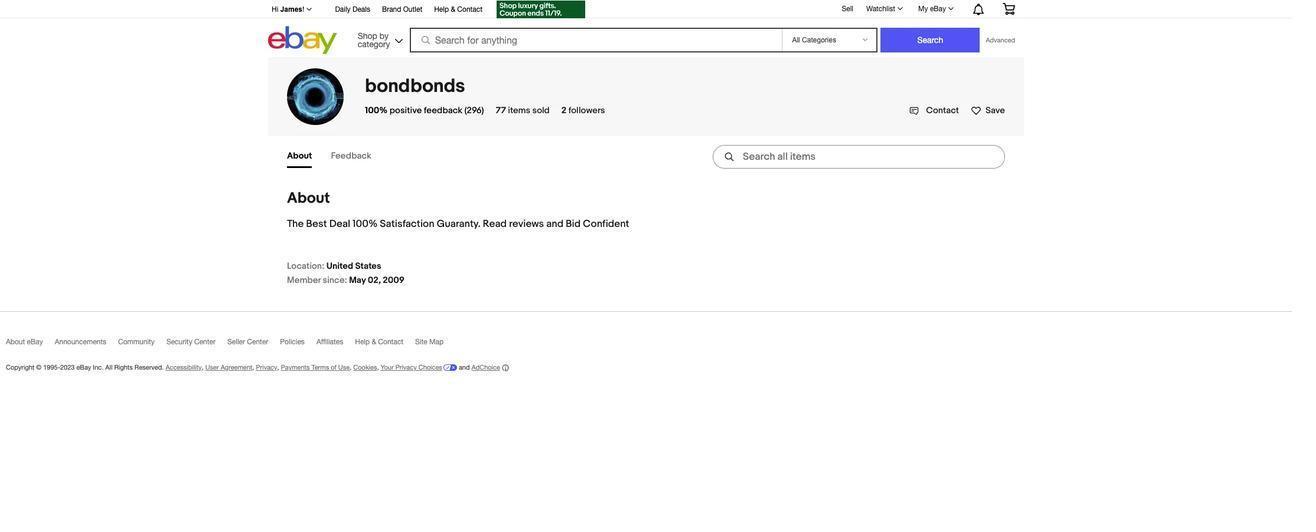 Task type: vqa. For each thing, say whether or not it's contained in the screenshot.
CARD
no



Task type: locate. For each thing, give the bounding box(es) containing it.
0 horizontal spatial help
[[355, 338, 370, 347]]

2 horizontal spatial contact
[[926, 105, 959, 116]]

& up cookies
[[372, 338, 376, 347]]

policies
[[280, 338, 305, 347]]

deal
[[329, 219, 350, 230]]

security center link
[[166, 338, 227, 352]]

0 vertical spatial contact
[[457, 5, 483, 14]]

and left adchoice
[[459, 364, 470, 371]]

0 horizontal spatial help & contact
[[355, 338, 403, 347]]

security center
[[166, 338, 216, 347]]

2 vertical spatial about
[[6, 338, 25, 347]]

user
[[205, 364, 219, 371]]

security
[[166, 338, 192, 347]]

1 vertical spatial and
[[459, 364, 470, 371]]

hi
[[272, 5, 278, 14]]

0 vertical spatial help & contact
[[434, 5, 483, 14]]

1 horizontal spatial center
[[247, 338, 268, 347]]

reviews
[[509, 219, 544, 230]]

privacy
[[256, 364, 277, 371], [395, 364, 417, 371]]

contact up your
[[378, 338, 403, 347]]

& inside account navigation
[[451, 5, 455, 14]]

2 vertical spatial ebay
[[76, 364, 91, 371]]

your privacy choices link
[[381, 364, 457, 371]]

1 vertical spatial about
[[287, 190, 330, 208]]

and left bid
[[546, 219, 564, 230]]

contact left save button
[[926, 105, 959, 116]]

1 vertical spatial help
[[355, 338, 370, 347]]

payments terms of use link
[[281, 364, 350, 371]]

reserved.
[[135, 364, 164, 371]]

help & contact link right the outlet
[[434, 4, 483, 17]]

1 vertical spatial 100%
[[353, 219, 378, 230]]

shop by category button
[[352, 26, 406, 52]]

inc.
[[93, 364, 104, 371]]

deals
[[353, 5, 370, 14]]

help right the outlet
[[434, 5, 449, 14]]

save button
[[971, 103, 1005, 116]]

sell
[[842, 5, 853, 13]]

ebay for my ebay
[[930, 5, 946, 13]]

ebay right my
[[930, 5, 946, 13]]

about
[[287, 151, 312, 162], [287, 190, 330, 208], [6, 338, 25, 347]]

1 , from the left
[[202, 364, 204, 371]]

0 horizontal spatial ebay
[[27, 338, 43, 347]]

100% left the positive
[[365, 105, 388, 116]]

1 horizontal spatial and
[[546, 219, 564, 230]]

0 vertical spatial about
[[287, 151, 312, 162]]

about up "best"
[[287, 190, 330, 208]]

1 center from the left
[[194, 338, 216, 347]]

Search for anything text field
[[411, 29, 780, 51]]

privacy right your
[[395, 364, 417, 371]]

help up cookies link
[[355, 338, 370, 347]]

and
[[546, 219, 564, 230], [459, 364, 470, 371]]

help & contact link
[[434, 4, 483, 17], [355, 338, 415, 352]]

1 horizontal spatial ebay
[[76, 364, 91, 371]]

2 horizontal spatial ebay
[[930, 5, 946, 13]]

ebay left "inc." at bottom left
[[76, 364, 91, 371]]

accessibility
[[166, 364, 202, 371]]

announcements
[[55, 338, 106, 347]]

privacy down seller center link at the bottom of page
[[256, 364, 277, 371]]

shop
[[358, 31, 377, 40]]

2023
[[60, 364, 75, 371]]

community link
[[118, 338, 166, 352]]

0 horizontal spatial contact
[[378, 338, 403, 347]]

help & contact link up your
[[355, 338, 415, 352]]

100% right deal
[[353, 219, 378, 230]]

& right the outlet
[[451, 5, 455, 14]]

4 , from the left
[[350, 364, 352, 371]]

category
[[358, 39, 390, 49]]

ebay inside account navigation
[[930, 5, 946, 13]]

center right the seller
[[247, 338, 268, 347]]

by
[[380, 31, 389, 40]]

contact inside account navigation
[[457, 5, 483, 14]]

ebay up ©
[[27, 338, 43, 347]]

about up copyright
[[6, 338, 25, 347]]

outlet
[[403, 5, 422, 14]]

1 horizontal spatial privacy
[[395, 364, 417, 371]]

help & contact up your
[[355, 338, 403, 347]]

,
[[202, 364, 204, 371], [252, 364, 254, 371], [277, 364, 279, 371], [350, 364, 352, 371], [377, 364, 379, 371]]

your shopping cart image
[[1002, 3, 1016, 15]]

&
[[451, 5, 455, 14], [372, 338, 376, 347]]

0 vertical spatial and
[[546, 219, 564, 230]]

announcements link
[[55, 338, 118, 352]]

watchlist link
[[860, 2, 908, 16]]

1 horizontal spatial help & contact link
[[434, 4, 483, 17]]

your
[[381, 364, 394, 371]]

3 , from the left
[[277, 364, 279, 371]]

0 horizontal spatial &
[[372, 338, 376, 347]]

get the coupon image
[[497, 1, 585, 18]]

advanced
[[986, 37, 1015, 44]]

0 horizontal spatial center
[[194, 338, 216, 347]]

1 horizontal spatial &
[[451, 5, 455, 14]]

2009
[[383, 275, 405, 286]]

0 horizontal spatial privacy
[[256, 364, 277, 371]]

1 horizontal spatial help
[[434, 5, 449, 14]]

best
[[306, 219, 327, 230]]

2 followers
[[562, 105, 605, 116]]

bid
[[566, 219, 581, 230]]

states
[[355, 261, 381, 272]]

0 horizontal spatial help & contact link
[[355, 338, 415, 352]]

, left payments
[[277, 364, 279, 371]]

0 vertical spatial ebay
[[930, 5, 946, 13]]

about inside 'link'
[[6, 338, 25, 347]]

center right security
[[194, 338, 216, 347]]

shop by category
[[358, 31, 390, 49]]

shop by category banner
[[265, 0, 1024, 57]]

seller center
[[227, 338, 268, 347]]

contact
[[457, 5, 483, 14], [926, 105, 959, 116], [378, 338, 403, 347]]

about ebay link
[[6, 338, 55, 352]]

1 horizontal spatial help & contact
[[434, 5, 483, 14]]

confident
[[583, 219, 629, 230]]

1 vertical spatial ebay
[[27, 338, 43, 347]]

2 center from the left
[[247, 338, 268, 347]]

ebay
[[930, 5, 946, 13], [27, 338, 43, 347], [76, 364, 91, 371]]

seller center link
[[227, 338, 280, 352]]

, left the privacy link at left bottom
[[252, 364, 254, 371]]

ebay inside 'link'
[[27, 338, 43, 347]]

daily
[[335, 5, 351, 14]]

user agreement link
[[205, 364, 252, 371]]

tab list
[[287, 146, 390, 168]]

save
[[986, 105, 1005, 116]]

help & contact right the outlet
[[434, 5, 483, 14]]

0 vertical spatial &
[[451, 5, 455, 14]]

1 vertical spatial contact
[[926, 105, 959, 116]]

contact right the outlet
[[457, 5, 483, 14]]

, left "user"
[[202, 364, 204, 371]]

None submit
[[881, 28, 980, 53]]

bondbonds
[[365, 75, 465, 98]]

since:
[[323, 275, 347, 286]]

center
[[194, 338, 216, 347], [247, 338, 268, 347]]

, left cookies
[[350, 364, 352, 371]]

0 vertical spatial help
[[434, 5, 449, 14]]

my ebay
[[918, 5, 946, 13]]

about left feedback
[[287, 151, 312, 162]]

1 horizontal spatial contact
[[457, 5, 483, 14]]

about inside tab list
[[287, 151, 312, 162]]

guaranty.
[[437, 219, 481, 230]]

5 , from the left
[[377, 364, 379, 371]]

, left your
[[377, 364, 379, 371]]



Task type: describe. For each thing, give the bounding box(es) containing it.
bondbonds image
[[287, 69, 344, 125]]

none submit inside shop by category banner
[[881, 28, 980, 53]]

adchoice link
[[472, 364, 509, 372]]

of
[[331, 364, 337, 371]]

brand outlet link
[[382, 4, 422, 17]]

site map
[[415, 338, 444, 347]]

(296)
[[465, 105, 484, 116]]

accessibility link
[[166, 364, 202, 371]]

77
[[496, 105, 506, 116]]

0 vertical spatial help & contact link
[[434, 4, 483, 17]]

1 vertical spatial help & contact link
[[355, 338, 415, 352]]

2
[[562, 105, 567, 116]]

sell link
[[837, 5, 859, 13]]

bondbonds link
[[365, 75, 465, 98]]

100% positive feedback (296)
[[365, 105, 484, 116]]

02,
[[368, 275, 381, 286]]

positive
[[390, 105, 422, 116]]

site map link
[[415, 338, 455, 352]]

about for feedback
[[287, 151, 312, 162]]

!
[[302, 5, 304, 14]]

rights
[[114, 364, 133, 371]]

help & contact inside account navigation
[[434, 5, 483, 14]]

watchlist
[[866, 5, 895, 13]]

0 vertical spatial 100%
[[365, 105, 388, 116]]

payments
[[281, 364, 310, 371]]

help inside account navigation
[[434, 5, 449, 14]]

1 privacy from the left
[[256, 364, 277, 371]]

the best deal 100% satisfaction guaranty.  read reviews and bid confident
[[287, 219, 629, 230]]

contact link
[[910, 105, 959, 116]]

ebay for about ebay
[[27, 338, 43, 347]]

my ebay link
[[912, 2, 959, 16]]

affiliates link
[[316, 338, 355, 352]]

copyright © 1995-2023 ebay inc. all rights reserved. accessibility , user agreement , privacy , payments terms of use , cookies , your privacy choices
[[6, 364, 442, 371]]

brand
[[382, 5, 401, 14]]

account navigation
[[265, 0, 1024, 20]]

location: united states member since: may 02, 2009
[[287, 261, 405, 286]]

1 vertical spatial help & contact
[[355, 338, 403, 347]]

terms
[[312, 364, 329, 371]]

2 vertical spatial contact
[[378, 338, 403, 347]]

choices
[[419, 364, 442, 371]]

cookies
[[353, 364, 377, 371]]

policies link
[[280, 338, 316, 352]]

tab list containing about
[[287, 146, 390, 168]]

seller
[[227, 338, 245, 347]]

2 , from the left
[[252, 364, 254, 371]]

brand outlet
[[382, 5, 422, 14]]

the
[[287, 219, 304, 230]]

satisfaction
[[380, 219, 434, 230]]

location:
[[287, 261, 324, 272]]

read
[[483, 219, 507, 230]]

united
[[326, 261, 353, 272]]

and adchoice
[[457, 364, 500, 371]]

Search all items field
[[713, 145, 1005, 169]]

my
[[918, 5, 928, 13]]

1995-
[[43, 364, 60, 371]]

site
[[415, 338, 427, 347]]

james
[[280, 5, 302, 14]]

1 vertical spatial &
[[372, 338, 376, 347]]

community
[[118, 338, 155, 347]]

all
[[105, 364, 112, 371]]

center for security center
[[194, 338, 216, 347]]

feedback
[[331, 151, 371, 162]]

map
[[429, 338, 444, 347]]

copyright
[[6, 364, 34, 371]]

feedback
[[424, 105, 463, 116]]

daily deals
[[335, 5, 370, 14]]

about ebay
[[6, 338, 43, 347]]

sold
[[532, 105, 550, 116]]

center for seller center
[[247, 338, 268, 347]]

2 privacy from the left
[[395, 364, 417, 371]]

items
[[508, 105, 530, 116]]

77 items sold
[[496, 105, 550, 116]]

member
[[287, 275, 321, 286]]

cookies link
[[353, 364, 377, 371]]

affiliates
[[316, 338, 343, 347]]

0 horizontal spatial and
[[459, 364, 470, 371]]

about for the best deal 100% satisfaction guaranty.  read reviews and bid confident
[[287, 190, 330, 208]]

use
[[338, 364, 350, 371]]

©
[[36, 364, 41, 371]]

may
[[349, 275, 366, 286]]

hi james !
[[272, 5, 304, 14]]

advanced link
[[980, 28, 1021, 52]]

adchoice
[[472, 364, 500, 371]]



